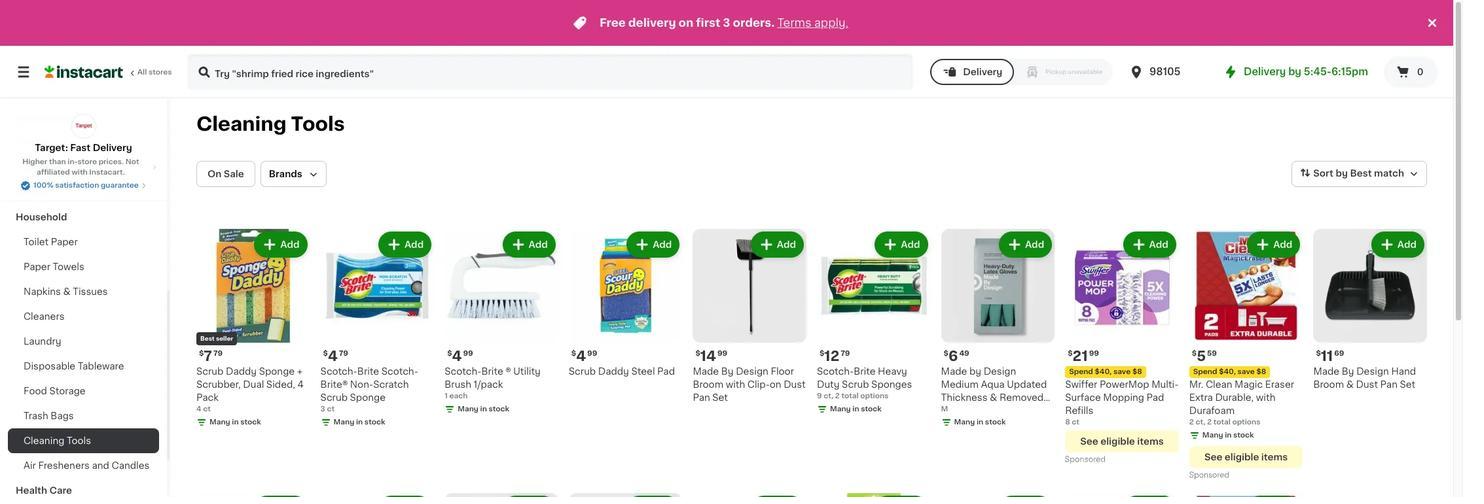 Task type: locate. For each thing, give the bounding box(es) containing it.
$ 4 99
[[571, 349, 597, 363], [447, 349, 473, 363]]

scotch-brite scotch- brite® non-scratch scrub sponge 3 ct
[[321, 367, 418, 413]]

79 inside $ 12 79
[[841, 350, 850, 357]]

99 for made by design floor broom with clip-on dust pan set
[[718, 350, 728, 357]]

daddy for sponge
[[226, 367, 257, 376]]

dust
[[784, 380, 806, 389], [1356, 380, 1378, 389]]

stock down loop
[[985, 419, 1006, 426]]

0 horizontal spatial save
[[1114, 368, 1131, 376]]

79 inside $ 7 79
[[213, 350, 223, 357]]

1 horizontal spatial heavy
[[941, 419, 971, 429]]

many in stock down loop
[[954, 419, 1006, 426]]

1 horizontal spatial ct,
[[1196, 419, 1206, 426]]

1 design from the left
[[984, 367, 1016, 376]]

options inside 'mr. clean magic eraser extra durable, with durafoam 2 ct, 2 total options'
[[1232, 419, 1261, 426]]

napkins
[[24, 287, 61, 297]]

9
[[817, 393, 822, 400]]

0 vertical spatial eligible
[[1101, 437, 1135, 446]]

than
[[49, 158, 66, 166]]

0 horizontal spatial $ 4 99
[[447, 349, 473, 363]]

1 vertical spatial pad
[[1147, 393, 1164, 402]]

orders.
[[733, 18, 775, 28]]

1 vertical spatial duty
[[973, 419, 996, 429]]

many for $ 6 49
[[954, 419, 975, 426]]

eligible down 'mr. clean magic eraser extra durable, with durafoam 2 ct, 2 total options'
[[1225, 453, 1259, 462]]

product group containing 7
[[196, 229, 310, 431]]

stock down scotch-brite ® utility brush 1/pack 1 each
[[489, 406, 509, 413]]

by for delivery
[[1289, 67, 1302, 77]]

$ up brite®
[[323, 350, 328, 357]]

brite up non-
[[357, 367, 379, 376]]

& inside made by design medium aqua updated thickness & removed hanging loop reusable heavy duty latex gloves
[[990, 393, 997, 402]]

$40, for 5
[[1219, 368, 1236, 376]]

see
[[1080, 437, 1098, 446], [1205, 453, 1223, 462]]

2 scotch- from the left
[[381, 367, 418, 376]]

3 inside scotch-brite scotch- brite® non-scratch scrub sponge 3 ct
[[321, 406, 325, 413]]

1 vertical spatial best
[[200, 336, 215, 342]]

design inside made by design floor broom with clip-on dust pan set
[[736, 367, 769, 376]]

6 $ from the left
[[1192, 350, 1197, 357]]

$ up 9 on the right bottom of page
[[820, 350, 825, 357]]

daddy
[[226, 367, 257, 376], [598, 367, 629, 376]]

79 right '7'
[[213, 350, 223, 357]]

1 vertical spatial paper
[[24, 263, 50, 272]]

1 horizontal spatial brite
[[481, 367, 503, 376]]

0 horizontal spatial broom
[[693, 380, 724, 389]]

None search field
[[187, 54, 913, 90]]

0 horizontal spatial daddy
[[226, 367, 257, 376]]

add button
[[256, 233, 306, 257], [380, 233, 430, 257], [504, 233, 554, 257], [628, 233, 679, 257], [752, 233, 803, 257], [876, 233, 927, 257], [1000, 233, 1051, 257], [1125, 233, 1175, 257], [1249, 233, 1299, 257], [1373, 233, 1423, 257]]

cleaning tools link
[[8, 429, 159, 454]]

made inside made by design floor broom with clip-on dust pan set
[[693, 367, 719, 376]]

tools down trash bags link
[[67, 437, 91, 446]]

7 add from the left
[[1025, 240, 1044, 249]]

made down 14 at left bottom
[[693, 367, 719, 376]]

not
[[126, 158, 139, 166]]

1 by from the left
[[721, 367, 734, 376]]

0 vertical spatial 3
[[723, 18, 730, 28]]

best left seller
[[200, 336, 215, 342]]

sponge inside scrub daddy sponge + scrubber, dual sided, 4 pack 4 ct
[[259, 367, 295, 376]]

0 vertical spatial cleaning tools
[[196, 115, 345, 134]]

made down 11
[[1314, 367, 1340, 376]]

1
[[445, 393, 448, 400]]

99 inside $ 14 99
[[718, 350, 728, 357]]

in-
[[68, 158, 78, 166]]

target: fast delivery
[[35, 143, 132, 153]]

1 vertical spatial cleaning tools
[[24, 437, 91, 446]]

add button for made by design medium aqua updated thickness & removed hanging loop reusable heavy duty latex gloves
[[1000, 233, 1051, 257]]

Best match Sort by field
[[1292, 161, 1427, 187]]

0 vertical spatial see
[[1080, 437, 1098, 446]]

& inside "link"
[[51, 138, 58, 147]]

2 99 from the left
[[463, 350, 473, 357]]

scotch- down $ 12 79
[[817, 367, 854, 376]]

ct down brite®
[[327, 406, 335, 413]]

3 99 from the left
[[718, 350, 728, 357]]

product group
[[196, 229, 310, 431], [321, 229, 434, 431], [445, 229, 558, 417], [569, 229, 682, 378], [693, 229, 807, 404], [817, 229, 931, 417], [941, 229, 1055, 442], [1065, 229, 1179, 467], [1190, 229, 1303, 483], [1314, 229, 1427, 391], [196, 493, 310, 498], [321, 493, 434, 498], [445, 493, 558, 498], [569, 493, 682, 498], [693, 493, 807, 498], [817, 493, 931, 498], [941, 493, 1055, 498], [1065, 493, 1179, 498], [1190, 493, 1303, 498]]

5 add button from the left
[[752, 233, 803, 257]]

0 vertical spatial cleaning
[[196, 115, 286, 134]]

in down 1/pack
[[480, 406, 487, 413]]

2 made from the left
[[693, 367, 719, 376]]

cleaning up sale
[[196, 115, 286, 134]]

1 horizontal spatial by
[[1289, 67, 1302, 77]]

0 vertical spatial duty
[[817, 380, 840, 389]]

1 $8 from the left
[[1257, 368, 1266, 376]]

0 horizontal spatial best
[[200, 336, 215, 342]]

tools
[[291, 115, 345, 134], [67, 437, 91, 446]]

see eligible items button for 5
[[1190, 446, 1303, 469]]

0 vertical spatial pan
[[1381, 380, 1398, 389]]

1 vertical spatial items
[[1262, 453, 1288, 462]]

0 horizontal spatial pan
[[693, 393, 710, 402]]

paper down toilet on the top
[[24, 263, 50, 272]]

made inside made by design medium aqua updated thickness & removed hanging loop reusable heavy duty latex gloves
[[941, 367, 967, 376]]

items down 'mr. clean magic eraser extra durable, with durafoam 2 ct, 2 total options'
[[1262, 453, 1288, 462]]

0 vertical spatial items
[[1137, 437, 1164, 446]]

14
[[700, 349, 716, 363]]

ct, inside 'mr. clean magic eraser extra durable, with durafoam 2 ct, 2 total options'
[[1196, 419, 1206, 426]]

0 horizontal spatial design
[[736, 367, 769, 376]]

by for made
[[970, 367, 981, 376]]

drinks
[[50, 163, 80, 172]]

3 brite from the left
[[481, 367, 503, 376]]

99
[[587, 350, 597, 357], [463, 350, 473, 357], [718, 350, 728, 357], [1089, 350, 1099, 357]]

1 vertical spatial see eligible items
[[1205, 453, 1288, 462]]

0 horizontal spatial spend $40, save $8
[[1069, 368, 1142, 376]]

$ inside $ 14 99
[[696, 350, 700, 357]]

0 horizontal spatial eligible
[[1101, 437, 1135, 446]]

trash bags
[[24, 412, 74, 421]]

scrub down $ 12 79
[[842, 380, 869, 389]]

in
[[853, 406, 859, 413], [480, 406, 487, 413], [232, 419, 239, 426], [356, 419, 363, 426], [977, 419, 984, 426], [1225, 432, 1232, 439]]

1 horizontal spatial design
[[984, 367, 1016, 376]]

1 vertical spatial total
[[1214, 419, 1231, 426]]

$ up swiffer
[[1068, 350, 1073, 357]]

durafoam
[[1190, 406, 1235, 415]]

2 for spend $40, save $8
[[1190, 419, 1194, 426]]

brite up sponges in the bottom of the page
[[854, 367, 876, 376]]

0 horizontal spatial 79
[[213, 350, 223, 357]]

2 daddy from the left
[[598, 367, 629, 376]]

1 vertical spatial on
[[770, 380, 781, 389]]

duty up 9 on the right bottom of page
[[817, 380, 840, 389]]

on down floor
[[770, 380, 781, 389]]

1 horizontal spatial 3
[[723, 18, 730, 28]]

higher than in-store prices. not affiliated with instacart. link
[[10, 157, 156, 178]]

4 99 from the left
[[1089, 350, 1099, 357]]

options down sponges in the bottom of the page
[[860, 393, 889, 400]]

service type group
[[930, 59, 1113, 85]]

floor
[[771, 367, 794, 376]]

product group containing 14
[[693, 229, 807, 404]]

by left 5:45-
[[1289, 67, 1302, 77]]

options down the durable,
[[1232, 419, 1261, 426]]

see eligible items down "swiffer powermop multi- surface mopping pad refills 8 ct"
[[1080, 437, 1164, 446]]

many down each
[[458, 406, 479, 413]]

1 79 from the left
[[213, 350, 223, 357]]

3 add from the left
[[529, 240, 548, 249]]

99 for scrub daddy steel pad
[[587, 350, 597, 357]]

1 brite from the left
[[357, 367, 379, 376]]

scotch- for $ 4 79
[[321, 367, 357, 376]]

brite for $ 4 79
[[357, 367, 379, 376]]

1 horizontal spatial duty
[[973, 419, 996, 429]]

1 horizontal spatial on
[[770, 380, 781, 389]]

3 add button from the left
[[504, 233, 554, 257]]

2 spend $40, save $8 from the left
[[1069, 368, 1142, 376]]

1 made from the left
[[941, 367, 967, 376]]

pan inside the made by design hand broom & dust pan set
[[1381, 380, 1398, 389]]

10 add from the left
[[1398, 240, 1417, 249]]

1 horizontal spatial set
[[1400, 380, 1416, 389]]

add for scotch-brite heavy duty scrub sponges
[[901, 240, 920, 249]]

add for scrub daddy steel pad
[[653, 240, 672, 249]]

health care link
[[8, 479, 159, 498]]

coffee
[[16, 138, 48, 147]]

in down scotch-brite heavy duty scrub sponges 9 ct, 2 total options on the bottom right of the page
[[853, 406, 859, 413]]

see down refills
[[1080, 437, 1098, 446]]

0 horizontal spatial see eligible items button
[[1065, 431, 1179, 453]]

1 horizontal spatial items
[[1262, 453, 1288, 462]]

many for $ 4 79
[[334, 419, 354, 426]]

made inside the made by design hand broom & dust pan set
[[1314, 367, 1340, 376]]

bags
[[51, 412, 74, 421]]

loop
[[982, 406, 1006, 415]]

98105
[[1150, 67, 1181, 77]]

0
[[1417, 67, 1424, 77]]

Search field
[[189, 55, 912, 89]]

eligible for 21
[[1101, 437, 1135, 446]]

0 horizontal spatial 2
[[835, 393, 840, 400]]

utility
[[513, 367, 541, 376]]

set
[[1400, 380, 1416, 389], [713, 393, 728, 402]]

$40, up the clean in the right of the page
[[1219, 368, 1236, 376]]

2 save from the left
[[1114, 368, 1131, 376]]

first
[[696, 18, 720, 28]]

see for 21
[[1080, 437, 1098, 446]]

12
[[825, 349, 840, 363]]

set down hand
[[1400, 380, 1416, 389]]

8 $ from the left
[[696, 350, 700, 357]]

1 vertical spatial 3
[[321, 406, 325, 413]]

paper up 'towels'
[[51, 238, 78, 247]]

with down in- on the left of page
[[72, 169, 88, 176]]

duty inside scotch-brite heavy duty scrub sponges 9 ct, 2 total options
[[817, 380, 840, 389]]

brite inside scotch-brite ® utility brush 1/pack 1 each
[[481, 367, 503, 376]]

7 add button from the left
[[1000, 233, 1051, 257]]

options inside scotch-brite heavy duty scrub sponges 9 ct, 2 total options
[[860, 393, 889, 400]]

1 horizontal spatial best
[[1350, 169, 1372, 178]]

save for 5
[[1238, 368, 1255, 376]]

delivery inside button
[[963, 67, 1003, 77]]

1 vertical spatial pan
[[693, 393, 710, 402]]

3 scotch- from the left
[[817, 367, 854, 376]]

product group containing 21
[[1065, 229, 1179, 467]]

spend $40, save $8
[[1193, 368, 1266, 376], [1069, 368, 1142, 376]]

2 $40, from the left
[[1095, 368, 1112, 376]]

swiffer powermop multi- surface mopping pad refills 8 ct
[[1065, 380, 1179, 426]]

$ left 49
[[944, 350, 949, 357]]

in down durafoam
[[1225, 432, 1232, 439]]

spend up mr.
[[1193, 368, 1217, 376]]

add button for scotch-brite ® utility brush 1/pack
[[504, 233, 554, 257]]

2 inside scotch-brite heavy duty scrub sponges 9 ct, 2 total options
[[835, 393, 840, 400]]

many in stock for $ 12 79
[[830, 406, 882, 413]]

save for 21
[[1114, 368, 1131, 376]]

add button for made by design floor broom with clip-on dust pan set
[[752, 233, 803, 257]]

see eligible items button down 'mr. clean magic eraser extra durable, with durafoam 2 ct, 2 total options'
[[1190, 446, 1303, 469]]

daddy left steel
[[598, 367, 629, 376]]

0 vertical spatial paper
[[51, 238, 78, 247]]

with down eraser
[[1256, 393, 1276, 402]]

7 $ from the left
[[447, 350, 452, 357]]

10 $ from the left
[[1316, 350, 1321, 357]]

food storage
[[24, 387, 86, 396]]

laundry link
[[8, 329, 159, 354]]

stock down 'mr. clean magic eraser extra durable, with durafoam 2 ct, 2 total options'
[[1234, 432, 1254, 439]]

$40, up powermop
[[1095, 368, 1112, 376]]

items down "swiffer powermop multi- surface mopping pad refills 8 ct"
[[1137, 437, 1164, 446]]

2 $ 4 99 from the left
[[447, 349, 473, 363]]

scotch- up brite®
[[321, 367, 357, 376]]

cleaning down "trash bags"
[[24, 437, 64, 446]]

on sale button
[[196, 161, 255, 187]]

2 horizontal spatial brite
[[854, 367, 876, 376]]

1 $ 4 99 from the left
[[571, 349, 597, 363]]

$ up brush
[[447, 350, 452, 357]]

1 horizontal spatial dust
[[1356, 380, 1378, 389]]

with left clip-
[[726, 380, 745, 389]]

4 add button from the left
[[628, 233, 679, 257]]

1 99 from the left
[[587, 350, 597, 357]]

2 horizontal spatial delivery
[[1244, 67, 1286, 77]]

ct, right 9 on the right bottom of page
[[824, 393, 834, 400]]

0 horizontal spatial dust
[[784, 380, 806, 389]]

98105 button
[[1129, 54, 1207, 90]]

2 horizontal spatial ct
[[1072, 419, 1080, 426]]

1 horizontal spatial options
[[1232, 419, 1261, 426]]

stock down scotch-brite heavy duty scrub sponges 9 ct, 2 total options on the bottom right of the page
[[861, 406, 882, 413]]

1 broom from the left
[[693, 380, 724, 389]]

0 vertical spatial set
[[1400, 380, 1416, 389]]

by inside field
[[1336, 169, 1348, 178]]

2 by from the left
[[1342, 367, 1354, 376]]

2 79 from the left
[[339, 350, 348, 357]]

target:
[[35, 143, 68, 153]]

1 horizontal spatial 2
[[1190, 419, 1194, 426]]

1 horizontal spatial total
[[1214, 419, 1231, 426]]

$ left 59
[[1192, 350, 1197, 357]]

$ 4 99 up scrub daddy steel pad
[[571, 349, 597, 363]]

in for $ 12 79
[[853, 406, 859, 413]]

1 horizontal spatial see eligible items button
[[1190, 446, 1303, 469]]

spend
[[1193, 368, 1217, 376], [1069, 368, 1093, 376]]

design inside the made by design hand broom & dust pan set
[[1357, 367, 1389, 376]]

2 vertical spatial by
[[970, 367, 981, 376]]

3 design from the left
[[1357, 367, 1389, 376]]

1 vertical spatial sponge
[[350, 393, 386, 402]]

0 horizontal spatial duty
[[817, 380, 840, 389]]

2 for 12
[[835, 393, 840, 400]]

m
[[941, 406, 948, 413]]

in for $ 6 49
[[977, 419, 984, 426]]

1 vertical spatial with
[[726, 380, 745, 389]]

1 spend $40, save $8 from the left
[[1193, 368, 1266, 376]]

0 vertical spatial by
[[1289, 67, 1302, 77]]

0 horizontal spatial pad
[[657, 367, 675, 376]]

1 horizontal spatial $ 4 99
[[571, 349, 597, 363]]

by for sort
[[1336, 169, 1348, 178]]

1 horizontal spatial see
[[1205, 453, 1223, 462]]

best for best seller
[[200, 336, 215, 342]]

4 up brite®
[[328, 349, 338, 363]]

best inside field
[[1350, 169, 1372, 178]]

79 right 12
[[841, 350, 850, 357]]

best left match
[[1350, 169, 1372, 178]]

by inside made by design medium aqua updated thickness & removed hanging loop reusable heavy duty latex gloves
[[970, 367, 981, 376]]

by
[[1289, 67, 1302, 77], [1336, 169, 1348, 178], [970, 367, 981, 376]]

4 add from the left
[[653, 240, 672, 249]]

1 horizontal spatial spend
[[1193, 368, 1217, 376]]

0 horizontal spatial with
[[72, 169, 88, 176]]

2 $ from the left
[[323, 350, 328, 357]]

best seller
[[200, 336, 233, 342]]

paper
[[51, 238, 78, 247], [24, 263, 50, 272]]

0 vertical spatial options
[[860, 393, 889, 400]]

by down 69
[[1342, 367, 1354, 376]]

scrub right utility
[[569, 367, 596, 376]]

$ 12 79
[[820, 349, 850, 363]]

save up powermop
[[1114, 368, 1131, 376]]

9 $ from the left
[[1068, 350, 1073, 357]]

design left hand
[[1357, 367, 1389, 376]]

spend $40, save $8 up powermop
[[1069, 368, 1142, 376]]

ct inside scotch-brite scotch- brite® non-scratch scrub sponge 3 ct
[[327, 406, 335, 413]]

2 add from the left
[[405, 240, 424, 249]]

scotch- inside scotch-brite ® utility brush 1/pack 1 each
[[445, 367, 481, 376]]

$ 4 99 for scotch-brite ® utility brush 1/pack
[[447, 349, 473, 363]]

updated
[[1007, 380, 1047, 389]]

broom down $ 11 69
[[1314, 380, 1344, 389]]

2 design from the left
[[736, 367, 769, 376]]

brite inside scotch-brite heavy duty scrub sponges 9 ct, 2 total options
[[854, 367, 876, 376]]

see eligible items button
[[1065, 431, 1179, 453], [1190, 446, 1303, 469]]

4 up scrub daddy steel pad
[[576, 349, 586, 363]]

$40, for 21
[[1095, 368, 1112, 376]]

0 horizontal spatial $8
[[1133, 368, 1142, 376]]

1 horizontal spatial $8
[[1257, 368, 1266, 376]]

product group containing 11
[[1314, 229, 1427, 391]]

options
[[860, 393, 889, 400], [1232, 419, 1261, 426]]

1 add button from the left
[[256, 233, 306, 257]]

5 add from the left
[[777, 240, 796, 249]]

2 brite from the left
[[854, 367, 876, 376]]

tools up brands dropdown button
[[291, 115, 345, 134]]

4 down + on the left
[[298, 380, 304, 389]]

0 horizontal spatial tools
[[67, 437, 91, 446]]

spend $40, save $8 for 5
[[1193, 368, 1266, 376]]

scrub
[[196, 367, 224, 376], [569, 367, 596, 376], [842, 380, 869, 389], [321, 393, 348, 402]]

99 right 21
[[1089, 350, 1099, 357]]

ct, down durafoam
[[1196, 419, 1206, 426]]

3 79 from the left
[[841, 350, 850, 357]]

pantry
[[16, 188, 47, 197]]

by inside the made by design hand broom & dust pan set
[[1342, 367, 1354, 376]]

duty down loop
[[973, 419, 996, 429]]

delivery for delivery
[[963, 67, 1003, 77]]

1 spend from the left
[[1193, 368, 1217, 376]]

2 horizontal spatial by
[[1336, 169, 1348, 178]]

surface
[[1065, 393, 1101, 402]]

6
[[949, 349, 958, 363]]

3 made from the left
[[1314, 367, 1340, 376]]

add for scrub daddy sponge + scrubber, dual sided, 4 pack
[[280, 240, 300, 249]]

napkins & tissues link
[[8, 280, 159, 304]]

see down durafoam
[[1205, 453, 1223, 462]]

in for $ 4 79
[[356, 419, 363, 426]]

99 right 14 at left bottom
[[718, 350, 728, 357]]

see eligible items
[[1080, 437, 1164, 446], [1205, 453, 1288, 462]]

sale
[[224, 170, 244, 179]]

on
[[208, 170, 222, 179]]

tissues
[[73, 287, 108, 297]]

soda
[[16, 113, 40, 122]]

$ 4 99 up brush
[[447, 349, 473, 363]]

see eligible items button down "swiffer powermop multi- surface mopping pad refills 8 ct"
[[1065, 431, 1179, 453]]

4 for scotch-brite ® utility brush 1/pack
[[452, 349, 462, 363]]

total inside scotch-brite heavy duty scrub sponges 9 ct, 2 total options
[[842, 393, 859, 400]]

1 $40, from the left
[[1219, 368, 1236, 376]]

$8 up powermop
[[1133, 368, 1142, 376]]

design up clip-
[[736, 367, 769, 376]]

set inside the made by design hand broom & dust pan set
[[1400, 380, 1416, 389]]

$ inside $ 11 69
[[1316, 350, 1321, 357]]

ct
[[203, 406, 211, 413], [327, 406, 335, 413], [1072, 419, 1080, 426]]

scrub down brite®
[[321, 393, 348, 402]]

0 horizontal spatial sponsored badge image
[[1065, 456, 1105, 464]]

1/pack
[[474, 380, 503, 389]]

stock
[[861, 406, 882, 413], [489, 406, 509, 413], [240, 419, 261, 426], [365, 419, 385, 426], [985, 419, 1006, 426], [1234, 432, 1254, 439]]

1 scotch- from the left
[[321, 367, 357, 376]]

broom inside made by design floor broom with clip-on dust pan set
[[693, 380, 724, 389]]

1 add from the left
[[280, 240, 300, 249]]

2 horizontal spatial made
[[1314, 367, 1340, 376]]

many down pack on the bottom
[[210, 419, 230, 426]]

0 horizontal spatial options
[[860, 393, 889, 400]]

1 vertical spatial cleaning
[[24, 437, 64, 446]]

many in stock down 1/pack
[[458, 406, 509, 413]]

6 add from the left
[[901, 240, 920, 249]]

$ 4 99 for scrub daddy steel pad
[[571, 349, 597, 363]]

sponsored badge image
[[1065, 456, 1105, 464], [1190, 472, 1229, 480]]

sponsored badge image down durafoam
[[1190, 472, 1229, 480]]

1 horizontal spatial with
[[726, 380, 745, 389]]

0 horizontal spatial ct
[[203, 406, 211, 413]]

5 $ from the left
[[944, 350, 949, 357]]

pan inside made by design floor broom with clip-on dust pan set
[[693, 393, 710, 402]]

medium
[[941, 380, 979, 389]]

delivery by 5:45-6:15pm
[[1244, 67, 1368, 77]]

broom inside the made by design hand broom & dust pan set
[[1314, 380, 1344, 389]]

scotch- up brush
[[445, 367, 481, 376]]

1 daddy from the left
[[226, 367, 257, 376]]

2 dust from the left
[[1356, 380, 1378, 389]]

many for $ 12 79
[[830, 406, 851, 413]]

daddy inside scrub daddy sponge + scrubber, dual sided, 4 pack 4 ct
[[226, 367, 257, 376]]

6 add button from the left
[[876, 233, 927, 257]]

scrub down $ 7 79
[[196, 367, 224, 376]]

2 $8 from the left
[[1133, 368, 1142, 376]]

& inside 'link'
[[42, 113, 50, 122]]

stock down scotch-brite scotch- brite® non-scratch scrub sponge 3 ct
[[365, 419, 385, 426]]

79 for 4
[[339, 350, 348, 357]]

0 horizontal spatial see eligible items
[[1080, 437, 1164, 446]]

0 vertical spatial total
[[842, 393, 859, 400]]

1 vertical spatial set
[[713, 393, 728, 402]]

paper towels link
[[8, 255, 159, 280]]

ct down pack on the bottom
[[203, 406, 211, 413]]

many in stock for $ 4 99
[[458, 406, 509, 413]]

1 vertical spatial options
[[1232, 419, 1261, 426]]

by down $ 14 99
[[721, 367, 734, 376]]

pan down hand
[[1381, 380, 1398, 389]]

design for 11
[[1357, 367, 1389, 376]]

heavy up sponges in the bottom of the page
[[878, 367, 907, 376]]

add button for scrub daddy steel pad
[[628, 233, 679, 257]]

$8 up the magic
[[1257, 368, 1266, 376]]

0 horizontal spatial items
[[1137, 437, 1164, 446]]

1 horizontal spatial save
[[1238, 368, 1255, 376]]

target: fast delivery logo image
[[71, 114, 96, 139]]

dust inside made by design floor broom with clip-on dust pan set
[[784, 380, 806, 389]]

0 vertical spatial best
[[1350, 169, 1372, 178]]

scotch- inside scotch-brite heavy duty scrub sponges 9 ct, 2 total options
[[817, 367, 854, 376]]

broom
[[693, 380, 724, 389], [1314, 380, 1344, 389]]

79 inside '$ 4 79'
[[339, 350, 348, 357]]

99 up scrub daddy steel pad
[[587, 350, 597, 357]]

brite up 1/pack
[[481, 367, 503, 376]]

0 horizontal spatial see
[[1080, 437, 1098, 446]]

0 horizontal spatial by
[[970, 367, 981, 376]]

0 horizontal spatial sponge
[[259, 367, 295, 376]]

in for $ 4 99
[[480, 406, 487, 413]]

brite®
[[321, 380, 348, 389]]

2 broom from the left
[[1314, 380, 1344, 389]]

1 horizontal spatial sponge
[[350, 393, 386, 402]]

5
[[1197, 349, 1206, 363]]

1 $ from the left
[[199, 350, 204, 357]]

design for 14
[[736, 367, 769, 376]]

79 for 7
[[213, 350, 223, 357]]

many in stock for $ 4 79
[[334, 419, 385, 426]]

4 up brush
[[452, 349, 462, 363]]

4 scotch- from the left
[[445, 367, 481, 376]]

items
[[1137, 437, 1164, 446], [1262, 453, 1288, 462]]

1 dust from the left
[[784, 380, 806, 389]]

0 vertical spatial ct,
[[824, 393, 834, 400]]

1 horizontal spatial 79
[[339, 350, 348, 357]]

1 save from the left
[[1238, 368, 1255, 376]]

2 horizontal spatial with
[[1256, 393, 1276, 402]]

eligible down "swiffer powermop multi- surface mopping pad refills 8 ct"
[[1101, 437, 1135, 446]]

pan down 14 at left bottom
[[693, 393, 710, 402]]

2 spend from the left
[[1069, 368, 1093, 376]]

total right 9 on the right bottom of page
[[842, 393, 859, 400]]

sponge
[[259, 367, 295, 376], [350, 393, 386, 402]]

by for 11
[[1342, 367, 1354, 376]]

in down scrub daddy sponge + scrubber, dual sided, 4 pack 4 ct
[[232, 419, 239, 426]]

sponge down non-
[[350, 393, 386, 402]]

99 inside the $ 21 99
[[1089, 350, 1099, 357]]

many down hanging
[[954, 419, 975, 426]]

ct right 8
[[1072, 419, 1080, 426]]

on
[[679, 18, 694, 28], [770, 380, 781, 389]]

brite for $ 4 99
[[481, 367, 503, 376]]

many in stock down scotch-brite heavy duty scrub sponges 9 ct, 2 total options on the bottom right of the page
[[830, 406, 882, 413]]

3 down brite®
[[321, 406, 325, 413]]

2 add button from the left
[[380, 233, 430, 257]]

3 $ from the left
[[571, 350, 576, 357]]

$ inside the $ 21 99
[[1068, 350, 1073, 357]]

all
[[137, 69, 147, 76]]

0 vertical spatial tools
[[291, 115, 345, 134]]

by right sort
[[1336, 169, 1348, 178]]

air fresheners and candles
[[24, 462, 150, 471]]

sponsored badge image for 5
[[1190, 472, 1229, 480]]

4 $ from the left
[[820, 350, 825, 357]]

reusable
[[1008, 406, 1051, 415]]

9 add from the left
[[1274, 240, 1293, 249]]

99 up brush
[[463, 350, 473, 357]]

$ inside '$ 4 79'
[[323, 350, 328, 357]]

2 vertical spatial with
[[1256, 393, 1276, 402]]

0 vertical spatial sponge
[[259, 367, 295, 376]]

by inside made by design floor broom with clip-on dust pan set
[[721, 367, 734, 376]]

design inside made by design medium aqua updated thickness & removed hanging loop reusable heavy duty latex gloves
[[984, 367, 1016, 376]]

1 vertical spatial heavy
[[941, 419, 971, 429]]

product group containing 12
[[817, 229, 931, 417]]

1 horizontal spatial by
[[1342, 367, 1354, 376]]

10 add button from the left
[[1373, 233, 1423, 257]]

brite inside scotch-brite scotch- brite® non-scratch scrub sponge 3 ct
[[357, 367, 379, 376]]

1 vertical spatial eligible
[[1225, 453, 1259, 462]]

add for scotch-brite scotch- brite® non-scratch scrub sponge
[[405, 240, 424, 249]]

best
[[1350, 169, 1372, 178], [200, 336, 215, 342]]

delivery
[[1244, 67, 1286, 77], [963, 67, 1003, 77], [93, 143, 132, 153]]

made by design hand broom & dust pan set
[[1314, 367, 1416, 389]]

heavy inside scotch-brite heavy duty scrub sponges 9 ct, 2 total options
[[878, 367, 907, 376]]

$ up scrub daddy steel pad
[[571, 350, 576, 357]]



Task type: vqa. For each thing, say whether or not it's contained in the screenshot.


Task type: describe. For each thing, give the bounding box(es) containing it.
99 for spend $40, save $8
[[1089, 350, 1099, 357]]

heavy inside made by design medium aqua updated thickness & removed hanging loop reusable heavy duty latex gloves
[[941, 419, 971, 429]]

1 horizontal spatial tools
[[291, 115, 345, 134]]

thickness
[[941, 393, 988, 402]]

trash bags link
[[8, 404, 159, 429]]

with inside 'mr. clean magic eraser extra durable, with durafoam 2 ct, 2 total options'
[[1256, 393, 1276, 402]]

& for soda
[[42, 113, 50, 122]]

trash
[[24, 412, 48, 421]]

21
[[1073, 349, 1088, 363]]

clean
[[1206, 380, 1233, 389]]

higher than in-store prices. not affiliated with instacart.
[[22, 158, 139, 176]]

broom for 14
[[693, 380, 724, 389]]

0 horizontal spatial paper
[[24, 263, 50, 272]]

$ 6 49
[[944, 349, 969, 363]]

add for made by design medium aqua updated thickness & removed hanging loop reusable heavy duty latex gloves
[[1025, 240, 1044, 249]]

spend for 5
[[1193, 368, 1217, 376]]

ct inside scrub daddy sponge + scrubber, dual sided, 4 pack 4 ct
[[203, 406, 211, 413]]

aqua
[[981, 380, 1005, 389]]

juice link
[[8, 81, 159, 105]]

household link
[[8, 205, 159, 230]]

scrub inside scotch-brite scotch- brite® non-scratch scrub sponge 3 ct
[[321, 393, 348, 402]]

broom for 11
[[1314, 380, 1344, 389]]

1 horizontal spatial cleaning
[[196, 115, 286, 134]]

scrub daddy sponge + scrubber, dual sided, 4 pack 4 ct
[[196, 367, 304, 413]]

extra
[[1190, 393, 1213, 402]]

4 for scotch-brite scotch- brite® non-scratch scrub sponge
[[328, 349, 338, 363]]

toilet paper
[[24, 238, 78, 247]]

many in stock down durafoam
[[1203, 432, 1254, 439]]

durable,
[[1215, 393, 1254, 402]]

health
[[16, 486, 47, 496]]

tableware
[[78, 362, 124, 371]]

satisfaction
[[55, 182, 99, 189]]

mr.
[[1190, 380, 1204, 389]]

clip-
[[748, 380, 770, 389]]

stock for $ 12 79
[[861, 406, 882, 413]]

best match
[[1350, 169, 1404, 178]]

duty inside made by design medium aqua updated thickness & removed hanging loop reusable heavy duty latex gloves
[[973, 419, 996, 429]]

set inside made by design floor broom with clip-on dust pan set
[[713, 393, 728, 402]]

pad inside "swiffer powermop multi- surface mopping pad refills 8 ct"
[[1147, 393, 1164, 402]]

towels
[[53, 263, 84, 272]]

cleaners link
[[8, 304, 159, 329]]

all stores link
[[45, 54, 173, 90]]

0 vertical spatial pad
[[657, 367, 675, 376]]

delivery by 5:45-6:15pm link
[[1223, 64, 1368, 80]]

coffee & tea link
[[8, 130, 159, 155]]

1 horizontal spatial cleaning tools
[[196, 115, 345, 134]]

soda & water link
[[8, 105, 159, 130]]

3 inside limited time offer region
[[723, 18, 730, 28]]

scrubber,
[[196, 380, 241, 389]]

69
[[1335, 350, 1344, 357]]

8 add button from the left
[[1125, 233, 1175, 257]]

made for 14
[[693, 367, 719, 376]]

match
[[1374, 169, 1404, 178]]

stock for $ 6 49
[[985, 419, 1006, 426]]

100%
[[33, 182, 53, 189]]

+
[[297, 367, 303, 376]]

79 for 12
[[841, 350, 850, 357]]

powermop
[[1100, 380, 1149, 389]]

seller
[[216, 336, 233, 342]]

$ inside $ 12 79
[[820, 350, 825, 357]]

add for scotch-brite ® utility brush 1/pack
[[529, 240, 548, 249]]

terms apply. link
[[777, 18, 849, 28]]

stock for $ 7 79
[[240, 419, 261, 426]]

air
[[24, 462, 36, 471]]

brush
[[445, 380, 471, 389]]

hanging
[[941, 406, 980, 415]]

spend for 21
[[1069, 368, 1093, 376]]

2 horizontal spatial 2
[[1207, 419, 1212, 426]]

stores
[[149, 69, 172, 76]]

stock for $ 4 99
[[489, 406, 509, 413]]

add button for made by design hand broom & dust pan set
[[1373, 233, 1423, 257]]

dust inside the made by design hand broom & dust pan set
[[1356, 380, 1378, 389]]

instacart.
[[89, 169, 125, 176]]

food storage link
[[8, 379, 159, 404]]

soda & water
[[16, 113, 80, 122]]

daddy for steel
[[598, 367, 629, 376]]

sponsored badge image for 21
[[1065, 456, 1105, 464]]

sponges
[[871, 380, 912, 389]]

scotch- for $ 4 99
[[445, 367, 481, 376]]

8 add from the left
[[1149, 240, 1169, 249]]

by for 14
[[721, 367, 734, 376]]

100% satisfaction guarantee
[[33, 182, 139, 189]]

5:45-
[[1304, 67, 1332, 77]]

all stores
[[137, 69, 172, 76]]

& for coffee
[[51, 138, 58, 147]]

1 horizontal spatial paper
[[51, 238, 78, 247]]

candles
[[112, 462, 150, 471]]

scotch- for $ 12 79
[[817, 367, 854, 376]]

refills
[[1065, 406, 1094, 415]]

disposable tableware link
[[8, 354, 159, 379]]

9 add button from the left
[[1249, 233, 1299, 257]]

add button for scotch-brite scotch- brite® non-scratch scrub sponge
[[380, 233, 430, 257]]

®
[[506, 367, 511, 376]]

with inside higher than in-store prices. not affiliated with instacart.
[[72, 169, 88, 176]]

made for 11
[[1314, 367, 1340, 376]]

add button for scotch-brite heavy duty scrub sponges
[[876, 233, 927, 257]]

many in stock for $ 6 49
[[954, 419, 1006, 426]]

sponge inside scotch-brite scotch- brite® non-scratch scrub sponge 3 ct
[[350, 393, 386, 402]]

8
[[1065, 419, 1070, 426]]

$ 7 79
[[199, 349, 223, 363]]

and
[[92, 462, 109, 471]]

see eligible items button for 21
[[1065, 431, 1179, 453]]

scrub inside scotch-brite heavy duty scrub sponges 9 ct, 2 total options
[[842, 380, 869, 389]]

coffee & tea
[[16, 138, 77, 147]]

scrub inside scrub daddy sponge + scrubber, dual sided, 4 pack 4 ct
[[196, 367, 224, 376]]

made by design floor broom with clip-on dust pan set
[[693, 367, 806, 402]]

disposable
[[24, 362, 75, 371]]

care
[[49, 486, 72, 496]]

swiffer
[[1065, 380, 1098, 389]]

limited time offer region
[[0, 0, 1425, 46]]

0 horizontal spatial cleaning
[[24, 437, 64, 446]]

product group containing 5
[[1190, 229, 1303, 483]]

steel
[[631, 367, 655, 376]]

$8 for 5
[[1257, 368, 1266, 376]]

$ inside the $ 5 59
[[1192, 350, 1197, 357]]

toilet paper link
[[8, 230, 159, 255]]

$ inside $ 6 49
[[944, 350, 949, 357]]

$ 21 99
[[1068, 349, 1099, 363]]

items for 21
[[1137, 437, 1164, 446]]

sort by
[[1314, 169, 1348, 178]]

$ inside $ 7 79
[[199, 350, 204, 357]]

stock for $ 4 79
[[365, 419, 385, 426]]

sports drinks link
[[8, 155, 159, 180]]

ct inside "swiffer powermop multi- surface mopping pad refills 8 ct"
[[1072, 419, 1080, 426]]

sports
[[16, 163, 47, 172]]

1 vertical spatial tools
[[67, 437, 91, 446]]

99 for scotch-brite ® utility brush 1/pack
[[463, 350, 473, 357]]

on inside limited time offer region
[[679, 18, 694, 28]]

multi-
[[1152, 380, 1179, 389]]

fast
[[70, 143, 90, 153]]

total inside 'mr. clean magic eraser extra durable, with durafoam 2 ct, 2 total options'
[[1214, 419, 1231, 426]]

items for 5
[[1262, 453, 1288, 462]]

many down durafoam
[[1203, 432, 1223, 439]]

best for best match
[[1350, 169, 1372, 178]]

disposable tableware
[[24, 362, 124, 371]]

design for 6
[[984, 367, 1016, 376]]

apply.
[[814, 18, 849, 28]]

delivery for delivery by 5:45-6:15pm
[[1244, 67, 1286, 77]]

& inside the made by design hand broom & dust pan set
[[1347, 380, 1354, 389]]

product group containing 6
[[941, 229, 1055, 442]]

brite for $ 12 79
[[854, 367, 876, 376]]

$ 4 79
[[323, 349, 348, 363]]

instacart logo image
[[45, 64, 123, 80]]

household
[[16, 213, 67, 222]]

0 button
[[1384, 56, 1438, 88]]

many for $ 4 99
[[458, 406, 479, 413]]

in for $ 7 79
[[232, 419, 239, 426]]

0 horizontal spatial cleaning tools
[[24, 437, 91, 446]]

sort
[[1314, 169, 1334, 178]]

brands button
[[260, 161, 327, 187]]

scrub daddy steel pad
[[569, 367, 675, 376]]

on inside made by design floor broom with clip-on dust pan set
[[770, 380, 781, 389]]

storage
[[49, 387, 86, 396]]

add button for scrub daddy sponge + scrubber, dual sided, 4 pack
[[256, 233, 306, 257]]

with inside made by design floor broom with clip-on dust pan set
[[726, 380, 745, 389]]

6:15pm
[[1332, 67, 1368, 77]]

$ 11 69
[[1316, 349, 1344, 363]]

prices.
[[99, 158, 124, 166]]

add for made by design floor broom with clip-on dust pan set
[[777, 240, 796, 249]]

ct, inside scotch-brite heavy duty scrub sponges 9 ct, 2 total options
[[824, 393, 834, 400]]

eligible for 5
[[1225, 453, 1259, 462]]

see eligible items for 21
[[1080, 437, 1164, 446]]

see for 5
[[1205, 453, 1223, 462]]

made for 6
[[941, 367, 967, 376]]

many for $ 7 79
[[210, 419, 230, 426]]

laundry
[[24, 337, 61, 346]]

add for made by design hand broom & dust pan set
[[1398, 240, 1417, 249]]

see eligible items for 5
[[1205, 453, 1288, 462]]

4 down pack on the bottom
[[196, 406, 201, 413]]

$8 for 21
[[1133, 368, 1142, 376]]

0 horizontal spatial delivery
[[93, 143, 132, 153]]

spend $40, save $8 for 21
[[1069, 368, 1142, 376]]

brands
[[269, 170, 302, 179]]

many in stock for $ 7 79
[[210, 419, 261, 426]]

4 for scrub daddy steel pad
[[576, 349, 586, 363]]

& for napkins
[[63, 287, 71, 297]]



